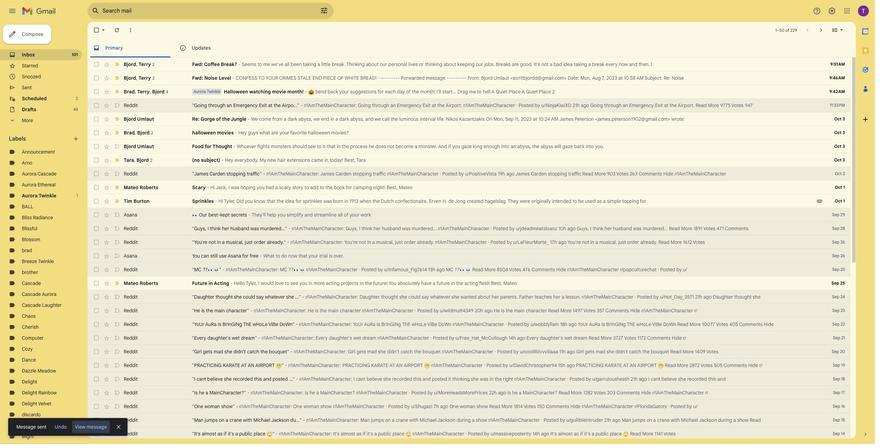 Task type: vqa. For each thing, say whether or not it's contained in the screenshot.
Inbox type
no



Task type: describe. For each thing, give the bounding box(es) containing it.
posted up 1282 at the bottom right of page
[[570, 376, 585, 382]]

(no subject) - hey everybody, my new hair extensions came in today! best, tara
[[192, 157, 366, 163]]

the left future!
[[365, 280, 372, 286]]

1 horizontal spatial it
[[449, 376, 452, 382]]

"going
[[192, 102, 207, 108]]

0 vertical spatial me
[[263, 61, 270, 67]]

16
[[842, 404, 846, 409]]

oct for hey everybody, my new hair extensions came in today! best, tara
[[835, 157, 842, 163]]

more left the 1814
[[502, 403, 513, 410]]

- r/iamthemaincharacter: mc ??
[[221, 267, 294, 273]]

have
[[422, 280, 432, 286]]

murdered..."
[[260, 225, 287, 232]]

reddit for "james carden stopping traffic" - r/iamthemaincharacter: james carden stopping traffic r/iamthemaincharacter · posted by u/positivevista 19h ago james carden stopping traffic read more 903 votes 263 comments hide r/iamthemaincharacter
[[124, 171, 138, 177]]

9:51 am
[[831, 62, 846, 67]]

more left 1612
[[671, 239, 683, 245]]

was down they'll
[[251, 225, 259, 232]]

2 public from the left
[[379, 431, 392, 437]]

1 vertical spatial u/
[[694, 403, 698, 410]]

2 just from the left
[[395, 239, 403, 245]]

alert containing message sent
[[8, 16, 865, 436]]

0 vertical spatial it
[[323, 143, 326, 150]]

0 horizontal spatial am
[[552, 116, 559, 122]]

ago up r/floridagators
[[640, 376, 648, 382]]

19 row from the top
[[88, 304, 851, 318]]

computer
[[22, 335, 44, 341]]

fwd: coffee break? - seems to me we've all been taking a little break. thinking about our personal lives or thinking about keeping our jobs. breaks are good. it's not a bad idea taking a break every now and then. i
[[192, 61, 653, 67]]

sprinkles
[[192, 198, 214, 204]]

, for halloween movies
[[135, 130, 136, 136]]

2 horizontal spatial 👀 image
[[294, 267, 300, 273]]

1 vertical spatial you
[[389, 280, 397, 286]]

you left more
[[300, 280, 308, 286]]

"daughter
[[192, 294, 215, 300]]

snoozed
[[22, 74, 41, 80]]

1 month! from the left
[[288, 89, 304, 95]]

405
[[730, 321, 739, 327]]

was left born
[[324, 198, 332, 204]]

today!
[[330, 157, 343, 163]]

monsters
[[271, 143, 291, 150]]

sep for r/iamthemaincharacter: is he a maincharacter? r/iamthemaincharacter · posted by u/moreheadsmoreprices 22h ago is he a maincharacter? read more 1282 votes 203 comments hide r/iamthemaincharacter r/
[[834, 390, 841, 395]]

u/lafleurmorte_
[[514, 239, 549, 245]]

1 acting from the left
[[326, 280, 340, 286]]

1 whole from the left
[[253, 321, 268, 327]]

3 through from the left
[[605, 102, 622, 108]]

the up life.
[[438, 102, 445, 108]]

2 gets from the left
[[357, 349, 366, 355]]

to left be
[[573, 198, 578, 204]]

1 horizontal spatial are
[[512, 61, 519, 67]]

1 vertical spatial all
[[338, 212, 343, 218]]

good.
[[521, 61, 533, 67]]

twinkle for breeze twinkle
[[38, 258, 54, 264]]

1 horizontal spatial ..."
[[295, 294, 301, 300]]

9:42 am
[[830, 89, 846, 94]]

10h
[[559, 225, 567, 232]]

ago up 'peterson'
[[581, 102, 590, 108]]

"girl gets mad she didn't catch the bouquet" - r/iamthemaincharacter: girl gets mad she didn't catch the bouquet r/iamthemaincharacter · posted by u/ooolllliiivvviiiaaa 11h ago girl gets mad she didn't catch the bouquet read more 1409 votes
[[192, 349, 719, 355]]

the down forwarded
[[412, 89, 419, 95]]

the right "he
[[206, 308, 213, 314]]

2 😬 image from the left
[[425, 363, 430, 369]]

2 going from the left
[[591, 102, 604, 108]]

posted right r/floridagators
[[671, 403, 686, 410]]

2 with from the left
[[410, 417, 419, 423]]

future in acting - hello tyler, i would love to see you in more acting projects in the future! you absolutely have a future in the acting field! best, mateo
[[192, 280, 518, 286]]

read more 2872 votes 505 comments hide r/
[[664, 362, 763, 368]]

0 horizontal spatial are
[[272, 130, 279, 136]]

votes right "1141" at the bottom of the page
[[664, 431, 676, 437]]

3 recorded from the left
[[688, 376, 708, 382]]

comments right 203
[[617, 390, 641, 396]]

1 row from the top
[[88, 57, 851, 71]]

were
[[520, 198, 531, 204]]

sep 25 for hello tyler, i would love to see you in more acting projects in the future! you absolutely have a future in the acting field! best, mateo
[[832, 281, 846, 286]]

dutch
[[381, 198, 394, 204]]

advanced search options image
[[318, 4, 331, 17]]

3 for food for thought - whoever fights monsters should see to it that in the process he does not become a monster. and if you gaze long enough into an abyss, the abyss will gaze back into you.
[[843, 144, 846, 149]]

2 month! from the left
[[421, 89, 436, 95]]

labels heading
[[9, 135, 73, 142]]

posted up future!
[[362, 267, 377, 273]]

votes left 505
[[701, 362, 713, 368]]

kept
[[220, 212, 230, 218]]

airpo..."
[[282, 102, 300, 108]]

2 daughter's from the left
[[329, 335, 352, 341]]

1 michael from the left
[[254, 417, 271, 423]]

for left free
[[242, 253, 249, 259]]

more left 9775
[[709, 102, 720, 108]]

0 vertical spatial tyler,
[[224, 198, 235, 204]]

tim
[[124, 198, 132, 204]]

2 maincharacter? from the left
[[523, 390, 558, 396]]

posted left u/shugazi
[[389, 403, 404, 410]]

toggle split pane mode image
[[832, 27, 839, 34]]

0 vertical spatial 2023
[[607, 75, 618, 81]]

to left add
[[305, 184, 309, 191]]

1 character from the left
[[340, 308, 361, 314]]

1 oct 1 from the top
[[836, 185, 846, 190]]

1 public from the left
[[239, 431, 253, 437]]

has attachment image
[[817, 198, 824, 205]]

votes left 1172
[[625, 335, 637, 341]]

0 horizontal spatial you
[[192, 253, 200, 259]]

when
[[360, 198, 372, 204]]

aurora twinkle
[[22, 193, 56, 199]]

oct for hey guys what are your favorite halloween movies?
[[835, 130, 842, 135]]

1 💀 image from the left
[[214, 267, 219, 273]]

1 during from the left
[[457, 417, 471, 423]]

1 wet from the left
[[232, 335, 240, 341]]

101
[[72, 52, 78, 57]]

an up <james.peterson1902@gmail.com>
[[623, 102, 629, 108]]

0 horizontal spatial it's
[[333, 431, 340, 437]]

tara , bjord 2
[[124, 157, 153, 163]]

3 this from the left
[[709, 376, 717, 382]]

of left work in the top left of the page
[[344, 212, 349, 218]]

1 aura from the left
[[206, 321, 217, 327]]

0 vertical spatial all
[[285, 61, 290, 67]]

0 vertical spatial umlaut
[[494, 75, 510, 81]]

her down simple
[[605, 225, 612, 232]]

to left hell
[[478, 89, 482, 95]]

, for fwd: coffee break?
[[136, 61, 137, 67]]

reddit for "daughter thought she could say whatever she ..." - r/iamthemaincharacter: daughter thought she could say whatever she wanted about her parents. father teaches her a lesson. r/iamthemaincharacter · posted by u/hot_day_3571 21h ago daughter thought she
[[124, 294, 138, 300]]

ago up "u/ooolllliiivvviiiaaa"
[[518, 335, 526, 341]]

oct 2
[[836, 171, 846, 176]]

"mc
[[192, 267, 202, 273]]

1 an from the left
[[248, 362, 255, 368]]

you right did
[[245, 198, 253, 204]]

21h up 'peterson'
[[573, 102, 580, 108]]

is right "he
[[201, 308, 205, 314]]

3 almost from the left
[[559, 431, 573, 437]]

fwd: for fwd: noise level - confess to your crimes stale end piece of white bread! ---------- forwarded message --------- from: bjord umlaut <sicritbjordd@gmail.com> date: mon, aug 7, 2023 at 10:58 am subject: re: noise
[[192, 75, 203, 81]]

"mc ??
[[192, 267, 208, 273]]

0 horizontal spatial see
[[291, 280, 299, 286]]

21
[[842, 335, 846, 340]]

903
[[608, 171, 616, 177]]

your up monsters
[[280, 130, 289, 136]]

aurora for aurora ethereal
[[22, 182, 36, 188]]

more left 8504
[[485, 267, 496, 273]]

0 vertical spatial back
[[328, 89, 338, 95]]

<sicritbjordd@gmail.com>
[[511, 75, 567, 81]]

3 karate from the left
[[605, 362, 623, 368]]

1 guys, from the left
[[346, 225, 358, 232]]

comments right 1172
[[648, 335, 671, 341]]

0 vertical spatial am
[[637, 75, 644, 81]]

sep 25 for r/iamthemaincharacter: mc ??
[[833, 267, 846, 272]]

in right the future
[[451, 280, 455, 286]]

your
[[266, 75, 278, 81]]

date:
[[568, 75, 580, 81]]

5 row from the top
[[88, 112, 851, 126]]

comments right 263
[[639, 171, 663, 177]]

1 say from the left
[[257, 294, 264, 300]]

1 vertical spatial re:
[[192, 116, 200, 122]]

cozy link
[[22, 346, 33, 352]]

the up wrote:
[[670, 102, 678, 108]]

9775
[[721, 102, 731, 108]]

sep for r/iamthemaincharacter: mc ??
[[833, 267, 840, 272]]

18 row from the top
[[88, 290, 851, 304]]

your down "of"
[[340, 89, 349, 95]]

ago right 10h
[[568, 225, 576, 232]]

maincharacter?"
[[210, 390, 246, 396]]

more left "1141" at the bottom of the page
[[643, 431, 654, 437]]

229
[[791, 28, 798, 33]]

3 at from the left
[[624, 362, 629, 368]]

0 horizontal spatial james
[[321, 171, 335, 177]]

0 vertical spatial "
[[219, 267, 221, 273]]

the left airpo..."
[[274, 102, 281, 108]]

1 airport. from the left
[[446, 102, 463, 108]]

3 order from the left
[[628, 239, 640, 245]]

the down 'parents.'
[[506, 308, 513, 314]]

in right end
[[331, 116, 335, 122]]

1 recorded from the left
[[233, 376, 253, 382]]

i down - they'll help you simplify and streamline all of your work ‌ ‌ ‌ ‌ ‌ ‌ ‌ ‌ ‌ ‌ ‌ ‌ ‌ ‌ ‌ ‌ ‌ ‌ ‌ ‌ ‌ ‌ ‌ ‌ ‌ ‌ ‌ ‌ ‌ ‌ ‌ ‌ ‌ ‌ ‌ ‌ ‌ ‌ ‌ ‌ ‌ ‌ ‌ ‌ ‌ ‌ ‌ ‌ ‌ ‌ ‌ ‌ ‌ ‌ ‌ ‌ ‌ ‌ ‌ ‌ ‌ ‌ ‌ ‌ ‌ ‌ ‌ ‌ ‌ ‌
[[359, 225, 361, 232]]

free
[[250, 253, 259, 259]]

1 horizontal spatial tara
[[357, 157, 366, 163]]

sep for r/iamthemaincharacter: he is the main character r/iamthemaincharacter · posted by u/wildmutt4349 20h ago he is the main character read more 1497 votes 357 comments hide r/iamthemaincharacter r/
[[833, 308, 840, 313]]

2 inside tara , bjord 2
[[150, 158, 153, 163]]

3727
[[614, 335, 624, 341]]

hi for hi jack, i was hoping you had a scary story to add to the book for camping night! best, mateo
[[211, 184, 215, 191]]

best-
[[209, 212, 220, 218]]

simplify
[[287, 212, 304, 218]]

book
[[334, 184, 345, 191]]

2 horizontal spatial abyss,
[[518, 143, 531, 150]]

1 catch from the left
[[247, 349, 259, 355]]

breeze
[[22, 258, 37, 264]]

seems
[[242, 61, 257, 67]]

17
[[842, 390, 846, 395]]

i up r/floridagators
[[649, 376, 650, 382]]

3 for re: gorge of the jungle - we come from a dark abyss, we end in a dark abyss, and we call the luminous interval life. nikos kazantzakis on mon, sep 11, 2023 at 10:24 am james peterson <james.peterson1902@gmail.com> wrote:
[[843, 116, 846, 121]]

2 horizontal spatial james
[[560, 116, 574, 122]]

for right topping
[[641, 198, 647, 204]]

sep for what to do now that your trial is over. ‌ ‌ ‌ ‌ ‌ ‌ ‌ ‌ ‌ ‌ ‌ ‌ ‌ ‌ ‌ ‌ ‌ ‌ ‌ ‌ ‌ ‌ ‌ ‌ ‌ ‌ ‌ ‌ ‌ ‌ ‌ ‌ ‌ ‌ ‌ ‌ ‌ ‌ ‌ ‌ ‌ ‌ ‌ ‌ ‌ ‌ ‌ ‌ ‌ ‌ ‌ ‌ ‌ ‌ ‌ ‌ ‌ ‌ ‌ ‌ ‌ ‌ ‌ ‌ ‌ ‌ ‌ ‌ ‌ ‌ ‌ ‌ ‌ ‌ ‌ ‌ ‌ ‌ ‌ ‌ ‌
[[833, 253, 840, 258]]

3 whole from the left
[[637, 321, 652, 327]]

bread!
[[361, 75, 377, 81]]

delight velvet link
[[22, 401, 51, 407]]

more left 10077
[[690, 321, 701, 327]]

votes left 203
[[594, 390, 607, 396]]

2 exit from the left
[[423, 102, 431, 108]]

2 vertical spatial terry
[[137, 88, 150, 95]]

of right gorge
[[216, 116, 221, 122]]

3 place from the left
[[611, 431, 622, 437]]

0 vertical spatial u/
[[684, 267, 688, 273]]

the left process
[[342, 143, 349, 150]]

not up read more 8504 votes 476 comments hide r/iamthemaincharacter r/popculturechat · posted by u/
[[583, 239, 590, 245]]

was left right
[[480, 376, 489, 382]]

the left right
[[495, 376, 502, 382]]

delight for delight rainbow
[[22, 390, 37, 396]]

1172
[[638, 335, 647, 341]]

2 during from the left
[[719, 417, 733, 423]]

our best-kept secrets
[[198, 212, 247, 218]]

asana for what to do now that your trial is over. ‌ ‌ ‌ ‌ ‌ ‌ ‌ ‌ ‌ ‌ ‌ ‌ ‌ ‌ ‌ ‌ ‌ ‌ ‌ ‌ ‌ ‌ ‌ ‌ ‌ ‌ ‌ ‌ ‌ ‌ ‌ ‌ ‌ ‌ ‌ ‌ ‌ ‌ ‌ ‌ ‌ ‌ ‌ ‌ ‌ ‌ ‌ ‌ ‌ ‌ ‌ ‌ ‌ ‌ ‌ ‌ ‌ ‌ ‌ ‌ ‌ ‌ ‌ ‌ ‌ ‌ ‌ ‌ ‌ ‌ ‌ ‌ ‌ ‌ ‌ ‌ ‌ ‌ ‌ ‌ ‌
[[124, 253, 137, 259]]

3 airport from the left
[[638, 362, 657, 368]]

is down more
[[315, 308, 319, 314]]

an down the "halloween"
[[227, 102, 232, 108]]

13 row from the top
[[88, 222, 851, 235]]

1 horizontal spatial mon,
[[581, 75, 592, 81]]

roberts for scary - hi jack, i was hoping you had a scary story to add to the book for camping night! best, mateo
[[140, 184, 158, 191]]

in left acting
[[209, 280, 213, 286]]

1 he from the left
[[308, 308, 314, 314]]

r/iamthemaincharacter · posted by u/davidchristopher94 15h ago practicing karate at an airport
[[430, 362, 659, 368]]

future!
[[373, 280, 388, 286]]

delight link
[[22, 379, 37, 385]]

3 woman from the left
[[460, 403, 476, 410]]

2 you're from the left
[[568, 239, 581, 245]]

more
[[314, 280, 325, 286]]

0 horizontal spatial best,
[[345, 157, 356, 163]]

2 vertical spatial that
[[299, 253, 308, 259]]

du..."
[[291, 417, 302, 423]]

inbox link
[[22, 52, 35, 58]]

is right trial
[[329, 253, 333, 259]]

brad , bjord 2
[[124, 130, 153, 136]]

1 gaze from the left
[[462, 143, 472, 150]]

brad , terry , bjord 4
[[124, 88, 168, 95]]

thinking
[[347, 61, 365, 67]]

from:
[[468, 75, 480, 81]]

main menu image
[[8, 7, 16, 15]]

1 horizontal spatial back
[[575, 143, 585, 150]]

more left 3727
[[601, 335, 612, 341]]

"i
[[192, 376, 196, 382]]

1 it's from the left
[[367, 431, 373, 437]]

1 horizontal spatial 👀 image
[[208, 267, 214, 273]]

2 down from the left
[[664, 321, 677, 327]]

1 mc from the left
[[280, 267, 288, 273]]

the left jungle
[[222, 116, 230, 122]]

bjord , terry 2 for fwd: noise level - confess to your crimes stale end piece of white bread! ---------- forwarded message --------- from: bjord umlaut <sicritbjordd@gmail.com> date: mon, aug 7, 2023 at 10:58 am subject: re: noise
[[124, 75, 155, 81]]

posted up 8504
[[491, 239, 506, 245]]

reddit for "i cant believe she recorded this and posted ..." - r/iamthemaincharacter: i cant believe she recorded this and posted it thinking she was in the right r/iamthemaincharacter · posted by u/garrulousheath 21h ago i cant believe she recorded this and
[[124, 376, 138, 382]]

cherish link
[[22, 324, 39, 330]]

1 vertical spatial me
[[470, 89, 476, 95]]

sprinkles - hi tyler, did you know that the idea for sprinkles was born in 1913 when the dutch confectionaire, erven h. de jong created hagelslag. they were originally intended to be used as a simple topping for
[[192, 198, 647, 204]]

oct for whoever fights monsters should see to it that in the process he does not become a monster. and if you gaze long enough into an abyss, the abyss will gaze back into you.
[[835, 144, 842, 149]]

was down topping
[[634, 225, 642, 232]]

to right seems
[[258, 61, 262, 67]]

3 emergency from the left
[[630, 102, 654, 108]]

enough
[[484, 143, 501, 150]]

show"
[[221, 403, 235, 410]]

3 daughter's from the left
[[540, 335, 564, 341]]

subject:
[[645, 75, 663, 81]]

1 place from the left
[[509, 89, 521, 95]]

i right jack,
[[229, 184, 230, 191]]

sep 20
[[833, 349, 846, 354]]

over.
[[334, 253, 344, 259]]

read more 8504 votes 476 comments hide r/iamthemaincharacter r/popculturechat · posted by u/
[[472, 267, 688, 273]]

1 horizontal spatial it's
[[534, 61, 541, 67]]

😬 image
[[659, 363, 664, 369]]

3 mad from the left
[[596, 349, 606, 355]]

hey for hey everybody, my new hair extensions came in today! best, tara
[[225, 157, 234, 163]]

more left 1282 at the bottom right of page
[[572, 390, 583, 396]]

1 dark from the left
[[288, 116, 298, 122]]

hell
[[483, 89, 491, 95]]

2 row from the top
[[88, 71, 851, 85]]

u/moreheadsmoreprices
[[434, 390, 488, 396]]

1 maincharacter? from the left
[[320, 390, 355, 396]]

1 daughter's from the left
[[208, 335, 231, 341]]

3 with from the left
[[671, 417, 681, 423]]

ago down 203
[[613, 417, 621, 423]]

1 daughter from the left
[[360, 294, 380, 300]]

votes left 263
[[617, 171, 629, 177]]

1 horizontal spatial see
[[308, 143, 316, 150]]

an right enough
[[511, 143, 516, 150]]

2 the from the left
[[402, 321, 411, 327]]

1 whatever from the left
[[265, 294, 285, 300]]

in up read more 8504 votes 476 comments hide r/iamthemaincharacter r/popculturechat · posted by u/
[[591, 239, 595, 245]]

14 row from the top
[[88, 235, 851, 249]]

1 vertical spatial 14h
[[533, 431, 540, 437]]

sep 26 for you can still use asana for free - what to do now that your trial is over. ‌ ‌ ‌ ‌ ‌ ‌ ‌ ‌ ‌ ‌ ‌ ‌ ‌ ‌ ‌ ‌ ‌ ‌ ‌ ‌ ‌ ‌ ‌ ‌ ‌ ‌ ‌ ‌ ‌ ‌ ‌ ‌ ‌ ‌ ‌ ‌ ‌ ‌ ‌ ‌ ‌ ‌ ‌ ‌ ‌ ‌ ‌ ‌ ‌ ‌ ‌ ‌ ‌ ‌ ‌ ‌ ‌ ‌ ‌ ‌ ‌ ‌ ‌ ‌ ‌ ‌ ‌ ‌ ‌ ‌ ‌ ‌ ‌ ‌ ‌ ‌ ‌ ‌ ‌ ‌ ‌
[[833, 253, 846, 258]]

your left trial
[[309, 253, 319, 259]]

reddit for "girl gets mad she didn't catch the bouquet" - r/iamthemaincharacter: girl gets mad she didn't catch the bouquet r/iamthemaincharacter · posted by u/ooolllliiivvviiiaaa 11h ago girl gets mad she didn't catch the bouquet read more 1409 votes
[[124, 349, 138, 355]]

ago right 18h
[[569, 321, 577, 327]]

<james.peterson1902@gmail.com>
[[596, 116, 671, 122]]

tab list containing primary
[[88, 38, 857, 57]]

to up the came
[[317, 143, 322, 150]]

or
[[420, 61, 424, 67]]

0 horizontal spatial that
[[267, 198, 276, 204]]

2 emergency from the left
[[397, 102, 422, 108]]

1 stopping from the left
[[227, 171, 246, 177]]

26 for "you're not in a musical, just order already." - r/iamthemaincharacter: you're not in a musical, just order already. r/iamthemaincharacter · posted by u/lafleurmorte_ 17h ago you're not in a musical, just order already. read more 1612 votes
[[841, 240, 846, 245]]

in right projects
[[360, 280, 364, 286]]

not down work in the top left of the page
[[359, 239, 366, 245]]

an down each
[[391, 102, 396, 108]]

reddit for "going through an emergency exit at the airpo..." - r/iamthemaincharacter: going through an emergency exit at the airport. r/iamthemaincharacter · posted by u/ninjakiwixd 21h ago going through an emergency exit at the airport. read more 9775 votes 947
[[124, 102, 138, 108]]

2 dream from the left
[[574, 335, 588, 341]]

reddit for "guys, i think her husband was murdered..." - r/iamthemaincharacter: guys, i think her husband was murdered... r/iamthemaincharacter · posted by u/jdeadmeatsloanz 10h ago guys, i think her husband was murdered... read more 1891 votes 471 comments
[[124, 225, 138, 232]]

1 vertical spatial ..."
[[289, 376, 295, 382]]

11 reddit from the top
[[124, 362, 138, 368]]

hi for hi tyler, did you know that the idea for sprinkles was born in 1913 when the dutch confectionaire, erven h. de jong created hagelslag. they were originally intended to be used as a simple topping for
[[219, 198, 223, 204]]

sent link
[[22, 85, 32, 91]]

intended
[[553, 198, 572, 204]]

0 horizontal spatial abyss,
[[299, 116, 313, 122]]

updates
[[192, 45, 211, 51]]

sep 16
[[834, 404, 846, 409]]

1 horizontal spatial idea
[[564, 61, 573, 67]]

ago right 20h on the bottom right of page
[[485, 308, 493, 314]]

oct for hi jack, i was hoping you had a scary story to add to the book for camping night! best, mateo
[[836, 185, 843, 190]]

and down bouquet"
[[263, 376, 272, 382]]

0 horizontal spatial about
[[366, 61, 379, 67]]

posted down 150
[[544, 417, 559, 423]]

"your aura is bringing the whole vibe down" - r/iamthemaincharacter: your aura is bringing the whole vibe down r/iamthemaincharacter · posted by u/wobblyllam 18h ago your aura is bringing the whole vibe down read more 10077 votes 405 comments hide
[[192, 321, 774, 327]]

21h right u/gullibleintruder
[[605, 417, 612, 423]]

0 vertical spatial re:
[[664, 75, 671, 81]]

"daughter thought she could say whatever she ..." - r/iamthemaincharacter: daughter thought she could say whatever she wanted about her parents. father teaches her a lesson. r/iamthemaincharacter · posted by u/hot_day_3571 21h ago daughter thought she
[[192, 294, 761, 300]]

posted up 11,
[[519, 102, 534, 108]]

votes left 150
[[524, 403, 536, 410]]

thinking for it
[[453, 376, 470, 382]]

h.
[[443, 198, 448, 204]]

our
[[199, 212, 207, 218]]

1 into from the left
[[502, 143, 510, 150]]

1 already. from the left
[[417, 239, 434, 245]]

1 horizontal spatial abyss,
[[351, 116, 364, 122]]

her down - they'll help you simplify and streamline all of your work ‌ ‌ ‌ ‌ ‌ ‌ ‌ ‌ ‌ ‌ ‌ ‌ ‌ ‌ ‌ ‌ ‌ ‌ ‌ ‌ ‌ ‌ ‌ ‌ ‌ ‌ ‌ ‌ ‌ ‌ ‌ ‌ ‌ ‌ ‌ ‌ ‌ ‌ ‌ ‌ ‌ ‌ ‌ ‌ ‌ ‌ ‌ ‌ ‌ ‌ ‌ ‌ ‌ ‌ ‌ ‌ ‌ ‌ ‌ ‌ ‌ ‌ ‌ ‌ ‌ ‌ ‌ ‌ ‌ ‌
[[374, 225, 381, 232]]

2 horizontal spatial it's
[[551, 431, 557, 437]]

1 bringing from the left
[[223, 321, 242, 327]]

476
[[523, 267, 531, 273]]

0 horizontal spatial tara
[[124, 157, 134, 163]]

sep for r/iamthemaincharacter: your aura is bringing the whole vibe down r/iamthemaincharacter · posted by u/wobblyllam 18h ago your aura is bringing the whole vibe down read more 10077 votes 405 comments hide
[[833, 322, 840, 327]]

ago right '19h'
[[507, 171, 515, 177]]

rainbow
[[38, 390, 57, 396]]

2 inside brad , bjord 2
[[151, 130, 153, 135]]

3 public from the left
[[596, 431, 609, 437]]

3 💀 image from the left
[[466, 267, 472, 273]]

1 horizontal spatial best,
[[387, 184, 398, 191]]

2 an from the left
[[396, 362, 403, 368]]

21 row from the top
[[88, 331, 851, 345]]

of right day
[[406, 89, 411, 95]]

11,
[[515, 116, 520, 122]]

sep for r/iamthemaincharacter: you're not in a musical, just order already. r/iamthemaincharacter · posted by u/lafleurmorte_ 17h ago you're not in a musical, just order already. read more 1612 votes
[[833, 240, 840, 245]]

confectionaire,
[[396, 198, 428, 204]]

1 carden from the left
[[210, 171, 226, 177]]

1 vertical spatial message
[[87, 424, 107, 430]]

gmail image
[[22, 4, 59, 18]]

is down 'parents.'
[[502, 308, 505, 314]]

1 inside labels navigation
[[76, 193, 78, 198]]

2 horizontal spatial about
[[478, 294, 491, 300]]

21h right the u/hot_day_3571
[[696, 294, 703, 300]]

become
[[396, 143, 414, 150]]

to right love
[[285, 280, 290, 286]]

aurora up laughter
[[42, 291, 57, 297]]

0 horizontal spatial now
[[289, 253, 298, 259]]

2 almost from the left
[[341, 431, 356, 437]]

brad for bjord
[[124, 130, 135, 136]]

7 row from the top
[[88, 140, 851, 153]]

can
[[201, 253, 209, 259]]

not right does
[[388, 143, 395, 150]]

2 gaze from the left
[[563, 143, 573, 150]]

2 dark from the left
[[340, 116, 349, 122]]



Task type: locate. For each thing, give the bounding box(es) containing it.
2 murdered... from the left
[[643, 225, 668, 232]]

2 horizontal spatial best,
[[492, 280, 503, 286]]

reddit for "your aura is bringing the whole vibe down" - r/iamthemaincharacter: your aura is bringing the whole vibe down r/iamthemaincharacter · posted by u/wobblyllam 18h ago your aura is bringing the whole vibe down read more 10077 votes 405 comments hide
[[124, 321, 138, 327]]

oct 3 for hey guys what are your favorite halloween movies?
[[835, 130, 846, 135]]

best,
[[345, 157, 356, 163], [387, 184, 398, 191], [492, 280, 503, 286]]

‌
[[373, 212, 373, 218], [374, 212, 374, 218], [375, 212, 375, 218], [376, 212, 376, 218], [378, 212, 378, 218], [379, 212, 379, 218], [380, 212, 380, 218], [381, 212, 381, 218], [382, 212, 382, 218], [384, 212, 384, 218], [385, 212, 385, 218], [386, 212, 386, 218], [387, 212, 387, 218], [389, 212, 389, 218], [390, 212, 390, 218], [391, 212, 391, 218], [392, 212, 392, 218], [393, 212, 393, 218], [395, 212, 395, 218], [396, 212, 396, 218], [397, 212, 397, 218], [398, 212, 398, 218], [400, 212, 400, 218], [401, 212, 401, 218], [402, 212, 402, 218], [403, 212, 403, 218], [404, 212, 404, 218], [406, 212, 406, 218], [407, 212, 407, 218], [408, 212, 408, 218], [409, 212, 409, 218], [411, 212, 411, 218], [412, 212, 412, 218], [413, 212, 413, 218], [414, 212, 414, 218], [416, 212, 416, 218], [417, 212, 417, 218], [418, 212, 418, 218], [419, 212, 419, 218], [420, 212, 420, 218], [422, 212, 422, 218], [423, 212, 423, 218], [424, 212, 424, 218], [425, 212, 425, 218], [427, 212, 427, 218], [428, 212, 428, 218], [429, 212, 429, 218], [430, 212, 430, 218], [431, 212, 431, 218], [433, 212, 433, 218], [434, 212, 434, 218], [435, 212, 435, 218], [436, 212, 436, 218], [438, 212, 438, 218], [439, 212, 439, 218], [440, 212, 440, 218], [441, 212, 441, 218], [442, 212, 443, 218], [444, 212, 444, 218], [445, 212, 445, 218], [446, 212, 446, 218], [447, 212, 447, 218], [449, 212, 449, 218], [450, 212, 450, 218], [451, 212, 451, 218], [452, 212, 452, 218], [454, 212, 454, 218], [455, 212, 455, 218], [456, 212, 456, 218], [457, 212, 457, 218], [346, 253, 346, 259], [347, 253, 347, 259], [348, 253, 348, 259], [349, 253, 349, 259], [350, 253, 350, 259], [352, 253, 352, 259], [353, 253, 353, 259], [354, 253, 354, 259], [355, 253, 355, 259], [357, 253, 357, 259], [358, 253, 358, 259], [359, 253, 359, 259], [360, 253, 360, 259], [362, 253, 362, 259], [363, 253, 363, 259], [364, 253, 364, 259], [365, 253, 365, 259], [366, 253, 366, 259], [368, 253, 368, 259], [369, 253, 369, 259], [370, 253, 370, 259], [371, 253, 371, 259], [373, 253, 373, 259], [374, 253, 374, 259], [375, 253, 375, 259], [376, 253, 376, 259], [377, 253, 377, 259], [379, 253, 379, 259], [380, 253, 380, 259], [381, 253, 381, 259], [382, 253, 382, 259], [384, 253, 384, 259], [385, 253, 385, 259], [386, 253, 386, 259], [387, 253, 387, 259], [388, 253, 388, 259], [390, 253, 390, 259], [391, 253, 391, 259], [392, 253, 392, 259], [393, 253, 393, 259], [395, 253, 395, 259], [396, 253, 396, 259], [397, 253, 397, 259], [398, 253, 398, 259], [400, 253, 400, 259], [401, 253, 401, 259], [402, 253, 402, 259], [403, 253, 403, 259], [404, 253, 404, 259], [406, 253, 406, 259], [407, 253, 407, 259], [408, 253, 408, 259], [409, 253, 409, 259], [411, 253, 411, 259], [412, 253, 412, 259], [413, 253, 413, 259], [414, 253, 414, 259], [415, 253, 415, 259], [417, 253, 417, 259], [418, 253, 418, 259], [419, 253, 419, 259], [420, 253, 420, 259], [422, 253, 422, 259], [423, 253, 423, 259], [424, 253, 424, 259], [425, 253, 425, 259], [426, 253, 427, 259], [428, 253, 428, 259], [429, 253, 429, 259], [430, 253, 430, 259], [431, 253, 431, 259], [433, 253, 433, 259], [434, 253, 434, 259], [435, 253, 435, 259], [436, 253, 436, 259], [438, 253, 438, 259], [439, 253, 439, 259], [440, 253, 440, 259], [441, 253, 441, 259], [442, 253, 442, 259], [444, 253, 444, 259]]

2 horizontal spatial bringing
[[607, 321, 626, 327]]

2 horizontal spatial that
[[327, 143, 336, 150]]

0 horizontal spatial girl
[[348, 349, 356, 355]]

- they'll help you simplify and streamline all of your work ‌ ‌ ‌ ‌ ‌ ‌ ‌ ‌ ‌ ‌ ‌ ‌ ‌ ‌ ‌ ‌ ‌ ‌ ‌ ‌ ‌ ‌ ‌ ‌ ‌ ‌ ‌ ‌ ‌ ‌ ‌ ‌ ‌ ‌ ‌ ‌ ‌ ‌ ‌ ‌ ‌ ‌ ‌ ‌ ‌ ‌ ‌ ‌ ‌ ‌ ‌ ‌ ‌ ‌ ‌ ‌ ‌ ‌ ‌ ‌ ‌ ‌ ‌ ‌ ‌ ‌ ‌ ‌ ‌ ‌
[[247, 212, 457, 218]]

break
[[593, 61, 605, 67]]

2 order from the left
[[404, 239, 416, 245]]

support image
[[814, 7, 822, 15]]

quiet right hell
[[496, 89, 508, 95]]

dance
[[22, 357, 36, 363]]

1 jumps from the left
[[205, 417, 218, 423]]

hey
[[239, 130, 247, 136], [225, 157, 234, 163]]

1 horizontal spatial gets
[[357, 349, 366, 355]]

1 horizontal spatial taking
[[574, 61, 588, 67]]

vibe up "every daughter's wet dream" - r/iamthemaincharacter: every daughter's wet dream r/iamthemaincharacter · posted by u/free_hat_mccullough 14h ago every daughter's wet dream read more 3727 votes 1172 comments hide r/
[[428, 321, 438, 327]]

, for fwd: noise level
[[136, 75, 137, 81]]

2 thought from the left
[[381, 294, 399, 300]]

in
[[331, 116, 335, 122], [337, 143, 341, 150], [325, 157, 329, 163], [345, 198, 349, 204], [217, 239, 221, 245], [368, 239, 371, 245], [591, 239, 595, 245], [209, 280, 213, 286], [309, 280, 313, 286], [360, 280, 364, 286], [451, 280, 455, 286], [490, 376, 494, 382]]

our left jobs.
[[476, 61, 484, 67]]

guys, down - they'll help you simplify and streamline all of your work ‌ ‌ ‌ ‌ ‌ ‌ ‌ ‌ ‌ ‌ ‌ ‌ ‌ ‌ ‌ ‌ ‌ ‌ ‌ ‌ ‌ ‌ ‌ ‌ ‌ ‌ ‌ ‌ ‌ ‌ ‌ ‌ ‌ ‌ ‌ ‌ ‌ ‌ ‌ ‌ ‌ ‌ ‌ ‌ ‌ ‌ ‌ ‌ ‌ ‌ ‌ ‌ ‌ ‌ ‌ ‌ ‌ ‌ ‌ ‌ ‌ ‌ ‌ ‌ ‌ ‌ ‌ ‌ ‌ ‌
[[346, 225, 358, 232]]

it up "is he a maincharacter?" - r/iamthemaincharacter: is he a maincharacter? r/iamthemaincharacter · posted by u/moreheadsmoreprices 22h ago is he a maincharacter? read more 1282 votes 203 comments hide r/iamthemaincharacter r/
[[449, 376, 452, 382]]

am right the 10:24
[[552, 116, 559, 122]]

2 bjord , terry 2 from the top
[[124, 75, 155, 81]]

extensions
[[287, 157, 310, 163]]

everybody,
[[235, 157, 259, 163]]

0 horizontal spatial every
[[316, 335, 328, 341]]

abyss,
[[299, 116, 313, 122], [351, 116, 364, 122], [518, 143, 531, 150]]

wet
[[232, 335, 240, 341], [354, 335, 362, 341], [565, 335, 573, 341]]

0 horizontal spatial our
[[380, 61, 387, 67]]

me right drag
[[470, 89, 476, 95]]

cascade aurora
[[22, 291, 57, 297]]

am right 10:58
[[637, 75, 644, 81]]

2 bringing from the left
[[382, 321, 401, 327]]

2 3 from the top
[[843, 130, 846, 135]]

sep for r/iamthemaincharacter: girl gets mad she didn't catch the bouquet r/iamthemaincharacter · posted by u/ooolllliiivvviiiaaa 11h ago girl gets mad she didn't catch the bouquet read more 1409 votes
[[833, 349, 840, 354]]

0 horizontal spatial michael
[[254, 417, 271, 423]]

the down more
[[320, 308, 327, 314]]

say down have
[[422, 294, 430, 300]]

refresh image
[[114, 27, 120, 34]]

bjord , terry 2 up 'brad , terry , bjord 4' at the left top of the page
[[124, 75, 155, 81]]

1 horizontal spatial down
[[664, 321, 677, 327]]

cascade link
[[22, 280, 41, 286]]

mateo roberts for scary - hi jack, i was hoping you had a scary story to add to the book for camping night! best, mateo
[[124, 184, 158, 191]]

1 practicing from the left
[[343, 362, 370, 368]]

arno
[[22, 160, 32, 166]]

mateo roberts for future in acting - hello tyler, i would love to see you in more acting projects in the future! you absolutely have a future in the acting field! best, mateo
[[124, 280, 158, 286]]

1 believe from the left
[[208, 376, 223, 382]]

read
[[696, 102, 707, 108], [583, 171, 594, 177], [670, 225, 681, 232], [659, 239, 670, 245], [473, 267, 484, 273], [549, 308, 560, 314], [678, 321, 689, 327], [589, 335, 600, 341], [671, 349, 682, 355], [666, 362, 677, 368], [559, 390, 570, 396], [490, 403, 501, 410], [751, 417, 762, 423], [631, 431, 642, 437]]

more image
[[127, 27, 134, 34]]

we
[[314, 116, 320, 122], [375, 116, 381, 122]]

primary tab
[[88, 38, 173, 57]]

umlaut for re: gorge of the jungle - we come from a dark abyss, we end in a dark abyss, and we call the luminous interval life. nikos kazantzakis on mon, sep 11, 2023 at 10:24 am james peterson <james.peterson1902@gmail.com> wrote:
[[137, 116, 154, 122]]

her right teaches
[[554, 294, 561, 300]]

posted up "22h"
[[487, 362, 502, 368]]

could down hello
[[243, 294, 255, 300]]

aurora cascade link
[[22, 171, 57, 177]]

delight for delight link
[[22, 379, 37, 385]]

delight for delight velvet
[[22, 401, 37, 407]]

1 vertical spatial that
[[267, 198, 276, 204]]

sep 26 for "you're not in a musical, just order already." - r/iamthemaincharacter: you're not in a musical, just order already. r/iamthemaincharacter · posted by u/lafleurmorte_ 17h ago you're not in a musical, just order already. read more 1612 votes
[[833, 240, 846, 245]]

2 horizontal spatial gets
[[586, 349, 595, 355]]

bjord , terry 2 for fwd: coffee break? - seems to me we've all been taking a little break. thinking about our personal lives or thinking about keeping our jobs. breaks are good. it's not a bad idea taking a break every now and then. i
[[124, 61, 155, 67]]

1 vertical spatial are
[[272, 130, 279, 136]]

tab list right 29
[[857, 22, 876, 419]]

settings image
[[829, 7, 837, 15]]

1 horizontal spatial daughter
[[714, 294, 734, 300]]

3 delight from the top
[[22, 401, 37, 407]]

?? right "mc
[[203, 267, 208, 273]]

main content containing primary
[[88, 22, 857, 444]]

3 michael from the left
[[682, 417, 699, 423]]

1 quiet from the left
[[496, 89, 508, 95]]

twinkle down ethereal
[[39, 193, 56, 199]]

2 acting from the left
[[465, 280, 479, 286]]

ago down 150
[[542, 431, 550, 437]]

"practicing
[[192, 362, 222, 368]]

bringing
[[223, 321, 242, 327], [382, 321, 401, 327], [607, 321, 626, 327]]

2 mad from the left
[[368, 349, 377, 355]]

0 horizontal spatial back
[[328, 89, 338, 95]]

" for "practicing karate at an airport
[[282, 362, 284, 368]]

1 vertical spatial idea
[[285, 198, 295, 204]]

2 horizontal spatial mad
[[596, 349, 606, 355]]

1 vertical spatial delight
[[22, 390, 37, 396]]

main content
[[88, 22, 857, 444]]

2 airport from the left
[[404, 362, 423, 368]]

tab list up keeping at the top
[[88, 38, 857, 57]]

💀 image up acting
[[214, 267, 219, 273]]

hi down jack,
[[219, 198, 223, 204]]

aurora for aurora twinkle
[[22, 193, 38, 199]]

1 horizontal spatial whole
[[412, 321, 427, 327]]

dream down 1497 on the right of the page
[[574, 335, 588, 341]]

0 horizontal spatial 2023
[[521, 116, 532, 122]]

reddit for "one woman show" - r/iamthemaincharacter: one woman show r/iamthemaincharacter · posted by u/shugazi 7h ago one woman show read more 1814 votes 150 comments hide r/iamthemaincharacter r/floridagators · posted by u/
[[124, 403, 138, 410]]

22 row from the top
[[88, 345, 851, 359]]

1 vertical spatial sep 26
[[833, 253, 846, 258]]

you.
[[596, 143, 605, 150]]

👀 image
[[460, 267, 466, 273]]

1 could from the left
[[243, 294, 255, 300]]

i'll
[[437, 89, 442, 95]]

0 horizontal spatial during
[[457, 417, 471, 423]]

26 row from the top
[[88, 400, 851, 413]]

3 catch from the left
[[630, 349, 642, 355]]

0 horizontal spatial he
[[308, 308, 314, 314]]

1 horizontal spatial bouquet
[[652, 349, 670, 355]]

2 vibe from the left
[[428, 321, 438, 327]]

the right 'call'
[[391, 116, 398, 122]]

19h
[[498, 171, 506, 177]]

1 dream from the left
[[363, 335, 377, 341]]

believe down - r/iamthemaincharacter: practicing karate at an airport
[[367, 376, 382, 382]]

1 fwd: from the top
[[192, 61, 203, 67]]

1 think from the left
[[210, 225, 221, 232]]

posted down r/popculturechat
[[638, 294, 653, 300]]

🙄 image
[[406, 431, 412, 437], [624, 431, 629, 437]]

breaks
[[496, 61, 511, 67]]

twinkle for aurora twinkle halloween watching movie month!
[[207, 89, 221, 94]]

4 3 from the top
[[843, 157, 846, 163]]

dreamy enigma link
[[22, 423, 56, 429]]

1 vertical spatial tyler,
[[246, 280, 257, 286]]

comments right the 405
[[740, 321, 763, 327]]

0 horizontal spatial month!
[[288, 89, 304, 95]]

sep for r/iamthemaincharacter: daughter thought she could say whatever she wanted about her parents. father teaches her a lesson. r/iamthemaincharacter · posted by u/hot_day_3571 21h ago daughter thought she
[[833, 294, 840, 299]]

aurora up the ball
[[22, 193, 38, 199]]

1 horizontal spatial already.
[[641, 239, 658, 245]]

more inside button
[[22, 117, 33, 124]]

cascade for cascade laughter
[[22, 302, 41, 308]]

None checkbox
[[93, 88, 100, 95], [93, 116, 100, 122], [93, 143, 100, 150], [93, 170, 100, 177], [93, 184, 100, 191], [93, 225, 100, 232], [93, 280, 100, 287], [93, 321, 100, 328], [93, 362, 100, 369], [93, 389, 100, 396], [93, 403, 100, 410], [93, 430, 100, 437], [93, 88, 100, 95], [93, 116, 100, 122], [93, 143, 100, 150], [93, 170, 100, 177], [93, 184, 100, 191], [93, 225, 100, 232], [93, 280, 100, 287], [93, 321, 100, 328], [93, 362, 100, 369], [93, 389, 100, 396], [93, 403, 100, 410], [93, 430, 100, 437]]

, for (no subject)
[[134, 157, 135, 163]]

1 vertical spatial 2023
[[521, 116, 532, 122]]

1891
[[694, 225, 703, 232]]

3 cant from the left
[[651, 376, 661, 382]]

1 horizontal spatial stopping
[[353, 171, 372, 177]]

1 emergency from the left
[[233, 102, 258, 108]]

1 horizontal spatial me
[[470, 89, 476, 95]]

3 carden from the left
[[531, 171, 547, 177]]

1 vertical spatial mon,
[[494, 116, 505, 122]]

fwd: for fwd: coffee break? - seems to me we've all been taking a little break. thinking about our personal lives or thinking about keeping our jobs. breaks are good. it's not a bad idea taking a break every now and then. i
[[192, 61, 203, 67]]

2 horizontal spatial cant
[[651, 376, 661, 382]]

labels navigation
[[0, 22, 88, 444]]

sep 28
[[833, 226, 846, 231]]

tab list
[[857, 22, 876, 419], [88, 38, 857, 57]]

"every daughter's wet dream" - r/iamthemaincharacter: every daughter's wet dream r/iamthemaincharacter · posted by u/free_hat_mccullough 14h ago every daughter's wet dream read more 3727 votes 1172 comments hide r/
[[192, 335, 687, 341]]

cascade for 'cascade' link
[[22, 280, 41, 286]]

2 horizontal spatial catch
[[630, 349, 642, 355]]

1 horizontal spatial about
[[444, 61, 457, 67]]

1 horizontal spatial quiet
[[526, 89, 538, 95]]

asana for they'll help you simplify and streamline all of your work ‌ ‌ ‌ ‌ ‌ ‌ ‌ ‌ ‌ ‌ ‌ ‌ ‌ ‌ ‌ ‌ ‌ ‌ ‌ ‌ ‌ ‌ ‌ ‌ ‌ ‌ ‌ ‌ ‌ ‌ ‌ ‌ ‌ ‌ ‌ ‌ ‌ ‌ ‌ ‌ ‌ ‌ ‌ ‌ ‌ ‌ ‌ ‌ ‌ ‌ ‌ ‌ ‌ ‌ ‌ ‌ ‌ ‌ ‌ ‌ ‌ ‌ ‌ ‌ ‌ ‌ ‌ ‌ ‌ ‌
[[124, 212, 137, 218]]

2 recorded from the left
[[393, 376, 413, 382]]

confess
[[236, 75, 258, 81]]

the down 👀 image
[[457, 280, 464, 286]]

sep 22
[[833, 322, 846, 327]]

2 taking from the left
[[574, 61, 588, 67]]

2 think from the left
[[362, 225, 373, 232]]

1 horizontal spatial he
[[494, 308, 500, 314]]

bjord umlaut for food for thought - whoever fights monsters should see to it that in the process he does not become a monster. and if you gaze long enough into an abyss, the abyss will gaze back into you.
[[124, 143, 154, 150]]

trial
[[320, 253, 328, 259]]

15 reddit from the top
[[124, 417, 138, 423]]

0 horizontal spatial wet
[[232, 335, 240, 341]]

2 girl from the left
[[577, 349, 584, 355]]

more down drafts
[[22, 117, 33, 124]]

now right do
[[289, 253, 298, 259]]

1 horizontal spatial place
[[393, 431, 405, 437]]

1 vertical spatial oct 1
[[836, 198, 846, 204]]

will
[[555, 143, 562, 150]]

velvet
[[38, 401, 51, 407]]

the down scary
[[277, 198, 284, 204]]

ball link
[[22, 204, 33, 210]]

could down absolutely
[[409, 294, 421, 300]]

1 horizontal spatial all
[[338, 212, 343, 218]]

2 your from the left
[[578, 321, 589, 327]]

2 place from the left
[[540, 89, 551, 95]]

the left bouquet"
[[261, 349, 268, 355]]

- r/iamthemaincharacter: practicing karate at an airport
[[284, 362, 425, 368]]

3 row from the top
[[88, 85, 851, 99]]

not
[[542, 61, 549, 67], [388, 143, 395, 150], [209, 239, 216, 245], [359, 239, 366, 245], [583, 239, 590, 245]]

message right view
[[87, 424, 107, 430]]

2 we from the left
[[375, 116, 381, 122]]

order up u/infamous_fig7614
[[404, 239, 416, 245]]

for right food
[[205, 143, 212, 150]]

snoozed link
[[22, 74, 41, 80]]

0 horizontal spatial all
[[285, 61, 290, 67]]

1 didn't from the left
[[387, 349, 400, 355]]

back right send
[[328, 89, 338, 95]]

to left do
[[276, 253, 280, 259]]

2 horizontal spatial emergency
[[630, 102, 654, 108]]

umlaut for food for thought - whoever fights monsters should see to it that in the process he does not become a monster. and if you gaze long enough into an abyss, the abyss will gaze back into you.
[[137, 143, 154, 150]]

older image
[[818, 27, 825, 34]]

message up send back your suggestions for each day of the month! i'll start... drag me to hell a quiet place a quiet place 2
[[426, 75, 446, 81]]

reddit for "every daughter's wet dream" - r/iamthemaincharacter: every daughter's wet dream r/iamthemaincharacter · posted by u/free_hat_mccullough 14h ago every daughter's wet dream read more 3727 votes 1172 comments hide r/
[[124, 335, 138, 341]]

monster.
[[419, 143, 438, 150]]

16 reddit from the top
[[124, 431, 138, 437]]

1 🙄 image from the left
[[406, 431, 412, 437]]

reddit for "is he a maincharacter?" - r/iamthemaincharacter: is he a maincharacter? r/iamthemaincharacter · posted by u/moreheadsmoreprices 22h ago is he a maincharacter? read more 1282 votes 203 comments hide r/iamthemaincharacter r/
[[124, 390, 138, 396]]

🙄 image
[[267, 431, 273, 437]]

2 could from the left
[[409, 294, 421, 300]]

twinkle for aurora twinkle
[[39, 193, 56, 199]]

1 vertical spatial fwd:
[[192, 75, 203, 81]]

0 vertical spatial hey
[[239, 130, 247, 136]]

radiance
[[33, 215, 53, 221]]

dark
[[288, 116, 298, 122], [340, 116, 349, 122]]

brother link
[[22, 269, 38, 275]]

discardo link
[[22, 412, 41, 418]]

0 horizontal spatial think
[[210, 225, 221, 232]]

1 woman from the left
[[205, 403, 220, 410]]

fights
[[258, 143, 270, 150]]

row containing tara
[[88, 153, 851, 167]]

peterson
[[575, 116, 594, 122]]

1 every from the left
[[316, 335, 328, 341]]

sep for r/iamthemaincharacter: one woman show r/iamthemaincharacter · posted by u/shugazi 7h ago one woman show read more 1814 votes 150 comments hide r/iamthemaincharacter r/floridagators · posted by u/
[[834, 404, 841, 409]]

3 an from the left
[[630, 362, 637, 368]]

idea right bad
[[564, 61, 573, 67]]

3 wet from the left
[[565, 335, 573, 341]]

0 horizontal spatial mon,
[[494, 116, 505, 122]]

2 horizontal spatial musical,
[[600, 239, 618, 245]]

hair
[[278, 157, 286, 163]]

0 horizontal spatial 👀 image
[[192, 212, 198, 218]]

cascade up ethereal
[[38, 171, 57, 177]]

through
[[208, 102, 226, 108], [372, 102, 390, 108], [605, 102, 622, 108]]

dark up 'movies?'
[[340, 116, 349, 122]]

1 vertical spatial bjord , terry 2
[[124, 75, 155, 81]]

2023 right 7,
[[607, 75, 618, 81]]

1 the from the left
[[243, 321, 252, 327]]

2 🙄 image from the left
[[624, 431, 629, 437]]

0 horizontal spatial with
[[243, 417, 252, 423]]

breeze twinkle link
[[22, 258, 54, 264]]

message
[[426, 75, 446, 81], [87, 424, 107, 430]]

arno link
[[22, 160, 32, 166]]

carden up jack,
[[210, 171, 226, 177]]

None search field
[[88, 3, 334, 19]]

musical,
[[226, 239, 244, 245], [376, 239, 394, 245], [600, 239, 618, 245]]

message inside main content
[[426, 75, 446, 81]]

in up the use
[[217, 239, 221, 245]]

0 horizontal spatial gaze
[[462, 143, 472, 150]]

2 already. from the left
[[641, 239, 658, 245]]

3 vibe from the left
[[653, 321, 663, 327]]

2 fwd: from the top
[[192, 75, 203, 81]]

one down "is he a maincharacter?" - r/iamthemaincharacter: is he a maincharacter? r/iamthemaincharacter · posted by u/moreheadsmoreprices 22h ago is he a maincharacter? read more 1282 votes 203 comments hide r/iamthemaincharacter r/
[[450, 403, 459, 410]]

stopping down everybody,
[[227, 171, 246, 177]]

cascade aurora link
[[22, 291, 57, 297]]

bjord umlaut for re: gorge of the jungle - we come from a dark abyss, we end in a dark abyss, and we call the luminous interval life. nikos kazantzakis on mon, sep 11, 2023 at 10:24 am james peterson <james.peterson1902@gmail.com> wrote:
[[124, 116, 154, 122]]

0 horizontal spatial aura
[[206, 321, 217, 327]]

1 horizontal spatial daughter's
[[329, 335, 352, 341]]

13 reddit from the top
[[124, 390, 138, 396]]

terry for fwd: noise level - confess to your crimes stale end piece of white bread! ---------- forwarded message --------- from: bjord umlaut <sicritbjordd@gmail.com> date: mon, aug 7, 2023 at 10:58 am subject: re: noise
[[139, 75, 151, 81]]

recorded
[[233, 376, 253, 382], [393, 376, 413, 382], [688, 376, 708, 382]]

oct 3 for we come from a dark abyss, we end in a dark abyss, and we call the luminous interval life. nikos kazantzakis on mon, sep 11, 2023 at 10:24 am james peterson <james.peterson1902@gmail.com> wrote:
[[835, 116, 846, 121]]

aurora twinkle halloween watching movie month!
[[194, 89, 304, 95]]

about down field!
[[478, 294, 491, 300]]

1 a from the left
[[492, 89, 495, 95]]

through up 'call'
[[372, 102, 390, 108]]

0 horizontal spatial place
[[509, 89, 521, 95]]

twinkle inside 'aurora twinkle halloween watching movie month!'
[[207, 89, 221, 94]]

1
[[776, 28, 778, 33], [844, 185, 846, 190], [76, 193, 78, 198], [844, 198, 846, 204]]

263
[[630, 171, 638, 177]]

are
[[512, 61, 519, 67], [272, 130, 279, 136]]

0 vertical spatial bjord umlaut
[[124, 116, 154, 122]]

search mail image
[[90, 5, 102, 17]]

2 mc from the left
[[446, 267, 454, 273]]

terry for fwd: coffee break? - seems to me we've all been taking a little break. thinking about our personal lives or thinking about keeping our jobs. breaks are good. it's not a bad idea taking a break every now and then. i
[[139, 61, 151, 67]]

2 mateo roberts from the top
[[124, 280, 158, 286]]

a
[[492, 89, 495, 95], [522, 89, 525, 95]]

in left 1913 at the left top of the page
[[345, 198, 349, 204]]

0 horizontal spatial posted
[[273, 376, 288, 382]]

1 one from the left
[[294, 403, 303, 410]]

12 row from the top
[[88, 208, 851, 222]]

oct 3 for hey everybody, my new hair extensions came in today! best, tara
[[835, 157, 846, 163]]

1 😬 image from the left
[[276, 363, 282, 369]]

🎃 image
[[309, 89, 314, 95]]

💀 image
[[214, 267, 219, 273], [300, 267, 305, 273], [466, 267, 472, 273]]

in up "22h"
[[490, 376, 494, 382]]

"it's almost as if it's a public place
[[192, 431, 267, 437]]

1 horizontal spatial catch
[[401, 349, 413, 355]]

undo alert
[[52, 421, 69, 433]]

0 horizontal spatial character
[[340, 308, 361, 314]]

cant right "i
[[197, 376, 206, 382]]

i right "guys,
[[208, 225, 209, 232]]

2 oct 1 from the top
[[836, 198, 846, 204]]

with down u/shugazi
[[410, 417, 419, 423]]

2 ?? from the left
[[289, 267, 294, 273]]

u/free_hat_mccullough
[[456, 335, 508, 341]]

sep for r/iamthemaincharacter: practicing karate at an airport
[[834, 363, 841, 368]]

aug
[[593, 75, 601, 81]]

brad for terry
[[124, 88, 135, 95]]

"he
[[192, 308, 200, 314]]

1 vertical spatial mateo roberts
[[124, 280, 158, 286]]

emergency up <james.peterson1902@gmail.com>
[[630, 102, 654, 108]]

2 halloween from the left
[[308, 130, 330, 136]]

main
[[215, 308, 225, 314], [328, 308, 339, 314], [515, 308, 525, 314]]

1 horizontal spatial acting
[[465, 280, 479, 286]]

down down the "he is the main character" - r/iamthemaincharacter: he is the main character r/iamthemaincharacter · posted by u/wildmutt4349 20h ago he is the main character read more 1497 votes 357 comments hide r/iamthemaincharacter r/
[[439, 321, 452, 327]]

1 horizontal spatial 2023
[[607, 75, 618, 81]]

Search mail text field
[[103, 8, 301, 14]]

i right then.
[[652, 61, 653, 67]]

hey for hey guys what are your favorite halloween movies?
[[239, 130, 247, 136]]

1 horizontal spatial mc
[[446, 267, 454, 273]]

sep for r/iamthemaincharacter: i cant believe she recorded this and posted it thinking she was in the right r/iamthemaincharacter · posted by u/garrulousheath 21h ago i cant believe she recorded this and
[[834, 376, 841, 381]]

1141
[[655, 431, 663, 437]]

4 oct 3 from the top
[[835, 157, 846, 163]]

maincharacter? down - r/iamthemaincharacter: practicing karate at an airport
[[320, 390, 355, 396]]

1 cant from the left
[[197, 376, 206, 382]]

0 horizontal spatial airport
[[256, 362, 275, 368]]

14h right u/free_hat_mccullough
[[509, 335, 516, 341]]

2 horizontal spatial main
[[515, 308, 525, 314]]

see right should
[[308, 143, 316, 150]]

sep for r/iamthemaincharacter: guys, i think her husband was murdered... r/iamthemaincharacter · posted by u/jdeadmeatsloanz 10h ago guys, i think her husband was murdered... read more 1891 votes 471 comments
[[833, 226, 840, 231]]

0 horizontal spatial daughter's
[[208, 335, 231, 341]]

2 posted from the left
[[432, 376, 448, 382]]

character
[[340, 308, 361, 314], [526, 308, 547, 314]]

votes right 1612
[[694, 239, 706, 245]]

1 horizontal spatial going
[[591, 102, 604, 108]]

0 vertical spatial twinkle
[[207, 89, 221, 94]]

tyler, left did
[[224, 198, 235, 204]]

1 horizontal spatial our
[[476, 61, 484, 67]]

computer link
[[22, 335, 44, 341]]

row containing tim burton
[[88, 194, 851, 208]]

terry up 'brad , terry , bjord 4' at the left top of the page
[[139, 75, 151, 81]]

oct for we come from a dark abyss, we end in a dark abyss, and we call the luminous interval life. nikos kazantzakis on mon, sep 11, 2023 at 10:24 am james peterson <james.peterson1902@gmail.com> wrote:
[[835, 116, 842, 121]]

updates tab
[[174, 38, 260, 57]]

to
[[259, 75, 265, 81]]

hi
[[211, 184, 215, 191], [219, 198, 223, 204]]

a right hell
[[492, 89, 495, 95]]

come
[[259, 116, 271, 122]]

3 ?? from the left
[[455, 267, 460, 273]]

u/positivevista
[[466, 171, 497, 177]]

3 crane from the left
[[658, 417, 670, 423]]

0 horizontal spatial stopping
[[227, 171, 246, 177]]

daughter's up - r/iamthemaincharacter: practicing karate at an airport
[[329, 335, 352, 341]]

the
[[243, 321, 252, 327], [402, 321, 411, 327], [627, 321, 636, 327]]

0 horizontal spatial emergency
[[233, 102, 258, 108]]

0 horizontal spatial it
[[323, 143, 326, 150]]

👀 image
[[192, 212, 198, 218], [208, 267, 214, 273], [294, 267, 300, 273]]

9 reddit from the top
[[124, 335, 138, 341]]

1 horizontal spatial 14h
[[533, 431, 540, 437]]

posted down "man jumps on a crane with michael jackson du..." - r/iamthemaincharacter: man jumps on a crane with michael jackson during a show r/iamthemaincharacter · posted by u/gullibleintruder 21h ago man jumps on a crane with michael jackson during a show read
[[468, 431, 483, 437]]

traffic up night!
[[373, 171, 386, 177]]

ago up 10077
[[704, 294, 712, 300]]

brad link
[[22, 247, 32, 254]]

None checkbox
[[93, 27, 100, 34], [93, 61, 100, 68], [93, 75, 100, 81], [93, 102, 100, 109], [93, 129, 100, 136], [93, 157, 100, 164], [93, 198, 100, 205], [93, 211, 100, 218], [93, 239, 100, 246], [93, 253, 100, 259], [93, 266, 100, 273], [93, 294, 100, 300], [93, 307, 100, 314], [93, 335, 100, 341], [93, 348, 100, 355], [93, 376, 100, 383], [93, 417, 100, 424], [93, 27, 100, 34], [93, 61, 100, 68], [93, 75, 100, 81], [93, 102, 100, 109], [93, 129, 100, 136], [93, 157, 100, 164], [93, 198, 100, 205], [93, 211, 100, 218], [93, 239, 100, 246], [93, 253, 100, 259], [93, 266, 100, 273], [93, 294, 100, 300], [93, 307, 100, 314], [93, 335, 100, 341], [93, 348, 100, 355], [93, 376, 100, 383], [93, 417, 100, 424]]

1 vertical spatial umlaut
[[137, 116, 154, 122]]

bjord umlaut up brad , bjord 2
[[124, 116, 154, 122]]

oct for r/iamthemaincharacter: james carden stopping traffic r/iamthemaincharacter · posted by u/positivevista 19h ago james carden stopping traffic read more 903 votes 263 comments hide r/iamthemaincharacter
[[836, 171, 843, 176]]

aurora for aurora cascade
[[22, 171, 36, 177]]

1 through from the left
[[208, 102, 226, 108]]

0 horizontal spatial 😬 image
[[276, 363, 282, 369]]

1 horizontal spatial whatever
[[431, 294, 451, 300]]

15 row from the top
[[88, 249, 851, 263]]

just up free
[[245, 239, 253, 245]]

re: gorge of the jungle - we come from a dark abyss, we end in a dark abyss, and we call the luminous interval life. nikos kazantzakis on mon, sep 11, 2023 at 10:24 am james peterson <james.peterson1902@gmail.com> wrote:
[[192, 116, 686, 122]]

alert
[[8, 16, 865, 436]]

0 vertical spatial 14h
[[509, 335, 516, 341]]

3 for halloween movies - hey guys what are your favorite halloween movies?
[[843, 130, 846, 135]]

1 horizontal spatial james
[[516, 171, 530, 177]]

aurora for aurora twinkle halloween watching movie month!
[[194, 89, 206, 94]]

in left more
[[309, 280, 313, 286]]

2 this from the left
[[414, 376, 422, 382]]

roberts for future in acting - hello tyler, i would love to see you in more acting projects in the future! you absolutely have a future in the acting field! best, mateo
[[140, 280, 158, 286]]

didn't
[[387, 349, 400, 355], [616, 349, 628, 355]]

came
[[312, 157, 324, 163]]

gets right "girl
[[203, 349, 213, 355]]

2 believe from the left
[[367, 376, 382, 382]]

one
[[294, 403, 303, 410], [450, 403, 459, 410]]

1 vertical spatial back
[[575, 143, 585, 150]]

field!
[[480, 280, 490, 286]]

1 horizontal spatial main
[[328, 308, 339, 314]]

drafts
[[22, 106, 36, 113]]

bjord umlaut up tara , bjord 2
[[124, 143, 154, 150]]

are right what
[[272, 130, 279, 136]]

just up u/infamous_fig7614
[[395, 239, 403, 245]]

0 horizontal spatial at
[[241, 362, 247, 368]]

3 for (no subject) - hey everybody, my new hair extensions came in today! best, tara
[[843, 157, 846, 163]]

1 horizontal spatial with
[[410, 417, 419, 423]]

thought down acting
[[216, 294, 233, 300]]

an
[[227, 102, 232, 108], [391, 102, 396, 108], [623, 102, 629, 108], [511, 143, 516, 150]]

girl right 11h
[[577, 349, 584, 355]]

25 for hello tyler, i would love to see you in more acting projects in the future! you absolutely have a future in the acting field! best, mateo
[[841, 281, 846, 286]]

exit up interval
[[423, 102, 431, 108]]

0 horizontal spatial murdered...
[[412, 225, 437, 232]]

born
[[333, 198, 344, 204]]

1 horizontal spatial cant
[[356, 376, 366, 382]]

hide
[[664, 171, 674, 177], [557, 267, 567, 273], [631, 308, 641, 314], [765, 321, 774, 327], [672, 335, 682, 341], [749, 362, 759, 368], [642, 390, 652, 396], [571, 403, 581, 410]]

0 horizontal spatial maincharacter?
[[320, 390, 355, 396]]

😬 image
[[276, 363, 282, 369], [425, 363, 430, 369]]

2 reddit from the top
[[124, 171, 138, 177]]

husband down dutch
[[382, 225, 401, 232]]

guys,
[[346, 225, 358, 232], [577, 225, 590, 232]]

row
[[88, 57, 851, 71], [88, 71, 851, 85], [88, 85, 851, 99], [88, 99, 851, 112], [88, 112, 851, 126], [88, 126, 851, 140], [88, 140, 851, 153], [88, 153, 851, 167], [88, 167, 851, 181], [88, 181, 851, 194], [88, 194, 851, 208], [88, 208, 851, 222], [88, 222, 851, 235], [88, 235, 851, 249], [88, 249, 851, 263], [88, 263, 851, 276], [88, 276, 851, 290], [88, 290, 851, 304], [88, 304, 851, 318], [88, 318, 851, 331], [88, 331, 851, 345], [88, 345, 851, 359], [88, 359, 851, 372], [88, 372, 851, 386], [88, 386, 851, 400], [88, 400, 851, 413], [88, 413, 851, 427], [88, 427, 851, 441]]

terry down primary tab
[[139, 61, 151, 67]]

dark down airpo..."
[[288, 116, 298, 122]]

"your
[[192, 321, 204, 327]]

1 horizontal spatial re:
[[664, 75, 671, 81]]

1 horizontal spatial now
[[620, 61, 629, 67]]

burton
[[134, 198, 150, 204]]

aurora down arno link
[[22, 171, 36, 177]]

chaos
[[22, 313, 36, 319]]

dance link
[[22, 357, 36, 363]]

all down born
[[338, 212, 343, 218]]

😬 image down bouquet"
[[276, 363, 282, 369]]

reddit for "you're not in a musical, just order already." - r/iamthemaincharacter: you're not in a musical, just order already. r/iamthemaincharacter · posted by u/lafleurmorte_ 17h ago you're not in a musical, just order already. read more 1612 votes
[[124, 239, 138, 245]]

2 horizontal spatial an
[[630, 362, 637, 368]]

" for "it's almost as if it's a public place
[[273, 431, 275, 437]]

6 row from the top
[[88, 126, 851, 140]]

cascade for cascade aurora
[[22, 291, 41, 297]]

0 vertical spatial fwd:
[[192, 61, 203, 67]]

say down would on the bottom of page
[[257, 294, 264, 300]]

we left end
[[314, 116, 320, 122]]

15h
[[559, 362, 566, 368]]

sep for they'll help you simplify and streamline all of your work ‌ ‌ ‌ ‌ ‌ ‌ ‌ ‌ ‌ ‌ ‌ ‌ ‌ ‌ ‌ ‌ ‌ ‌ ‌ ‌ ‌ ‌ ‌ ‌ ‌ ‌ ‌ ‌ ‌ ‌ ‌ ‌ ‌ ‌ ‌ ‌ ‌ ‌ ‌ ‌ ‌ ‌ ‌ ‌ ‌ ‌ ‌ ‌ ‌ ‌ ‌ ‌ ‌ ‌ ‌ ‌ ‌ ‌ ‌ ‌ ‌ ‌ ‌ ‌ ‌ ‌ ‌ ‌ ‌ ‌
[[833, 212, 840, 217]]

about up bread!
[[366, 61, 379, 67]]

topping
[[623, 198, 639, 204]]

2 inside labels navigation
[[76, 96, 78, 101]]

0 horizontal spatial 14h
[[509, 335, 516, 341]]

2 didn't from the left
[[616, 349, 628, 355]]

-
[[239, 61, 241, 67], [233, 75, 235, 81], [378, 75, 380, 81], [380, 75, 383, 81], [383, 75, 385, 81], [385, 75, 387, 81], [387, 75, 389, 81], [389, 75, 392, 81], [392, 75, 394, 81], [394, 75, 396, 81], [396, 75, 398, 81], [398, 75, 400, 81], [447, 75, 449, 81], [449, 75, 451, 81], [451, 75, 454, 81], [454, 75, 456, 81], [456, 75, 458, 81], [458, 75, 460, 81], [460, 75, 462, 81], [462, 75, 465, 81], [465, 75, 467, 81], [304, 89, 309, 95], [301, 102, 303, 108], [248, 116, 250, 122], [235, 130, 237, 136], [234, 143, 236, 150], [222, 157, 224, 163], [263, 171, 265, 177], [207, 184, 209, 191], [215, 198, 217, 204], [248, 212, 251, 218], [289, 225, 291, 232], [287, 239, 290, 245], [260, 253, 262, 259], [223, 267, 225, 273], [231, 280, 233, 286], [302, 294, 305, 300], [251, 308, 253, 314], [296, 321, 298, 327], [258, 335, 261, 341], [291, 349, 293, 355], [285, 362, 287, 368], [296, 376, 298, 382], [248, 390, 250, 396], [236, 403, 238, 410], [303, 417, 305, 423], [276, 431, 278, 437]]

sep 29
[[833, 212, 846, 217]]

thinking for or
[[425, 61, 443, 67]]

they
[[508, 198, 519, 204]]

1 mad from the left
[[214, 349, 223, 355]]

james right '19h'
[[516, 171, 530, 177]]

10 reddit from the top
[[124, 349, 138, 355]]

0 vertical spatial ..."
[[295, 294, 301, 300]]

1 horizontal spatial 🙄 image
[[624, 431, 629, 437]]

1 musical, from the left
[[226, 239, 244, 245]]

originally
[[532, 198, 552, 204]]

sep for r/iamthemaincharacter: every daughter's wet dream r/iamthemaincharacter · posted by u/free_hat_mccullough 14h ago every daughter's wet dream read more 3727 votes 1172 comments hide r/
[[834, 335, 841, 340]]

reddit for "he is the main character" - r/iamthemaincharacter: he is the main character r/iamthemaincharacter · posted by u/wildmutt4349 20h ago he is the main character read more 1497 votes 357 comments hide r/iamthemaincharacter r/
[[124, 308, 138, 314]]

send back your suggestions for each day of the month! i'll start... drag me to hell a quiet place a quiet place 2
[[314, 89, 555, 95]]

view
[[75, 424, 86, 430]]

28 row from the top
[[88, 427, 851, 441]]

aurora inside 'aurora twinkle halloween watching movie month!'
[[194, 89, 206, 94]]

2 man from the left
[[622, 417, 632, 423]]

1 vertical spatial terry
[[139, 75, 151, 81]]

dreamy enigma
[[22, 423, 56, 429]]

carden up originally
[[531, 171, 547, 177]]

work
[[361, 212, 371, 218]]

oct 3 for whoever fights monsters should see to it that in the process he does not become a monster. and if you gaze long enough into an abyss, the abyss will gaze back into you.
[[835, 144, 846, 149]]

sep for hello tyler, i would love to see you in more acting projects in the future! you absolutely have a future in the acting field! best, mateo
[[832, 281, 840, 286]]

26 for you can still use asana for free - what to do now that your trial is over. ‌ ‌ ‌ ‌ ‌ ‌ ‌ ‌ ‌ ‌ ‌ ‌ ‌ ‌ ‌ ‌ ‌ ‌ ‌ ‌ ‌ ‌ ‌ ‌ ‌ ‌ ‌ ‌ ‌ ‌ ‌ ‌ ‌ ‌ ‌ ‌ ‌ ‌ ‌ ‌ ‌ ‌ ‌ ‌ ‌ ‌ ‌ ‌ ‌ ‌ ‌ ‌ ‌ ‌ ‌ ‌ ‌ ‌ ‌ ‌ ‌ ‌ ‌ ‌ ‌ ‌ ‌ ‌ ‌ ‌ ‌ ‌ ‌ ‌ ‌ ‌ ‌ ‌ ‌ ‌ ‌
[[841, 253, 846, 258]]

25 for r/iamthemaincharacter: mc ??
[[841, 267, 846, 272]]

2 quiet from the left
[[526, 89, 538, 95]]

1 horizontal spatial karate
[[371, 362, 389, 368]]

3 aura from the left
[[590, 321, 601, 327]]

1 horizontal spatial husband
[[382, 225, 401, 232]]

halloween down end
[[308, 130, 330, 136]]



